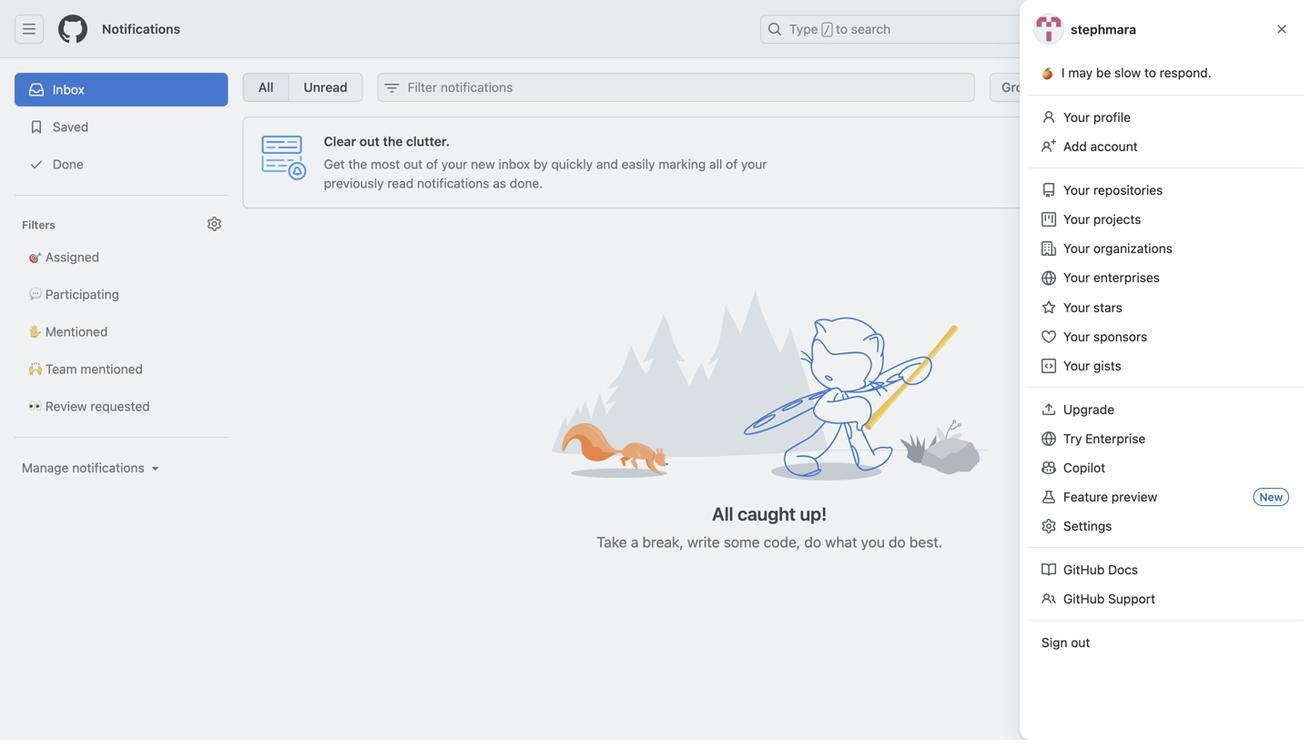 Task type: vqa. For each thing, say whether or not it's contained in the screenshot.
Disable
no



Task type: locate. For each thing, give the bounding box(es) containing it.
all for all
[[258, 80, 274, 95]]

stars
[[1094, 300, 1123, 315]]

all inside all caught up! take a break, write some code, do what you do best.
[[712, 503, 734, 525]]

all up some
[[712, 503, 734, 525]]

of down clutter.
[[426, 157, 438, 172]]

get
[[324, 157, 345, 172]]

feature preview button
[[1035, 483, 1297, 512]]

🎯 assigned
[[29, 250, 99, 265]]

team
[[45, 362, 77, 377]]

8 your from the top
[[1064, 358, 1090, 373]]

🙌 team mentioned
[[29, 362, 143, 377]]

all inside button
[[258, 80, 274, 95]]

👀
[[29, 399, 42, 414]]

all
[[258, 80, 274, 95], [712, 503, 734, 525]]

settings
[[1064, 519, 1112, 534]]

your stars link
[[1035, 293, 1297, 322]]

3 your from the top
[[1064, 212, 1090, 227]]

clutter.
[[406, 134, 450, 149]]

to right /
[[836, 21, 848, 36]]

do right you
[[889, 534, 906, 551]]

2 do from the left
[[889, 534, 906, 551]]

notifications left triangle down image
[[72, 460, 145, 475]]

the up previously
[[348, 157, 367, 172]]

feature
[[1064, 490, 1108, 505]]

1 vertical spatial to
[[1145, 65, 1157, 80]]

inbox link
[[15, 73, 228, 107]]

your inside your sponsors link
[[1064, 329, 1090, 344]]

2 horizontal spatial out
[[1071, 635, 1091, 650]]

5 your from the top
[[1064, 270, 1090, 285]]

the up most
[[383, 134, 403, 149]]

4 your from the top
[[1064, 241, 1090, 256]]

do left what
[[805, 534, 822, 551]]

your enterprises
[[1064, 270, 1160, 285]]

1 of from the left
[[426, 157, 438, 172]]

github down github docs
[[1064, 592, 1105, 607]]

1 horizontal spatial your
[[741, 157, 767, 172]]

your for your projects
[[1064, 212, 1090, 227]]

slow
[[1115, 65, 1141, 80]]

github up github support
[[1064, 562, 1105, 577]]

1 vertical spatial github
[[1064, 592, 1105, 607]]

github for github docs
[[1064, 562, 1105, 577]]

your up your projects
[[1064, 183, 1090, 198]]

gists
[[1094, 358, 1122, 373]]

manage notifications button
[[22, 459, 163, 477]]

None search field
[[378, 73, 976, 102]]

to right slow
[[1145, 65, 1157, 80]]

github docs link
[[1035, 556, 1297, 585]]

your left the gists
[[1064, 358, 1090, 373]]

plus image
[[1110, 22, 1125, 36]]

out inside sign out link
[[1071, 635, 1091, 650]]

0 vertical spatial out
[[360, 134, 380, 149]]

7 your from the top
[[1064, 329, 1090, 344]]

/
[[824, 24, 831, 36]]

notifications down new
[[417, 176, 490, 191]]

inbox zero image
[[551, 281, 988, 488]]

1 vertical spatial notifications
[[72, 460, 145, 475]]

your organizations
[[1064, 241, 1173, 256]]

write
[[688, 534, 720, 551]]

Filter notifications text field
[[378, 73, 976, 102]]

your right all
[[741, 157, 767, 172]]

feature preview
[[1064, 490, 1158, 505]]

your inside your stars link
[[1064, 300, 1090, 315]]

saved link
[[15, 110, 228, 144]]

inbox
[[53, 82, 85, 97]]

0 horizontal spatial all
[[258, 80, 274, 95]]

1 github from the top
[[1064, 562, 1105, 577]]

your sponsors
[[1064, 329, 1148, 344]]

out for clear
[[360, 134, 380, 149]]

all for all caught up! take a break, write some code, do what you do best.
[[712, 503, 734, 525]]

github
[[1064, 562, 1105, 577], [1064, 592, 1105, 607]]

1 horizontal spatial notifications
[[417, 176, 490, 191]]

do
[[805, 534, 822, 551], [889, 534, 906, 551]]

and
[[596, 157, 618, 172]]

1 horizontal spatial to
[[1145, 65, 1157, 80]]

your inside your repositories link
[[1064, 183, 1090, 198]]

enterprise
[[1086, 431, 1146, 446]]

💬
[[29, 287, 42, 302]]

0 horizontal spatial triangle down image
[[1096, 80, 1111, 95]]

your
[[442, 157, 468, 172], [741, 157, 767, 172]]

out up read
[[404, 157, 423, 172]]

take
[[597, 534, 627, 551]]

✋ mentioned
[[29, 324, 108, 339]]

0 horizontal spatial notifications
[[72, 460, 145, 475]]

triangle down image
[[148, 461, 163, 475]]

inbox image
[[29, 82, 44, 97]]

1 vertical spatial the
[[348, 157, 367, 172]]

your up 'add'
[[1064, 110, 1090, 125]]

1 do from the left
[[805, 534, 822, 551]]

close image
[[1275, 22, 1290, 36]]

manage notifications
[[22, 460, 145, 475]]

your inside your organizations link
[[1064, 241, 1090, 256]]

check image
[[29, 157, 44, 172]]

2 your from the left
[[741, 157, 767, 172]]

2 github from the top
[[1064, 592, 1105, 607]]

1 horizontal spatial the
[[383, 134, 403, 149]]

notifications
[[417, 176, 490, 191], [72, 460, 145, 475]]

unread button
[[288, 73, 363, 102]]

1 horizontal spatial do
[[889, 534, 906, 551]]

sign
[[1042, 635, 1068, 650]]

your
[[1064, 110, 1090, 125], [1064, 183, 1090, 198], [1064, 212, 1090, 227], [1064, 241, 1090, 256], [1064, 270, 1090, 285], [1064, 300, 1090, 315], [1064, 329, 1090, 344], [1064, 358, 1090, 373]]

done.
[[510, 176, 543, 191]]

filters
[[22, 219, 55, 231]]

your left stars
[[1064, 300, 1090, 315]]

0 horizontal spatial out
[[360, 134, 380, 149]]

date
[[1064, 80, 1092, 95]]

1 horizontal spatial all
[[712, 503, 734, 525]]

of right all
[[726, 157, 738, 172]]

your left projects
[[1064, 212, 1090, 227]]

may
[[1069, 65, 1093, 80]]

out for sign
[[1071, 635, 1091, 650]]

2 your from the top
[[1064, 183, 1090, 198]]

👀 review requested link
[[15, 390, 228, 424]]

0 vertical spatial notifications
[[417, 176, 490, 191]]

1 horizontal spatial triangle down image
[[1128, 20, 1143, 35]]

dialog
[[1020, 0, 1312, 740]]

account
[[1091, 139, 1138, 154]]

your for your gists
[[1064, 358, 1090, 373]]

0 horizontal spatial the
[[348, 157, 367, 172]]

triangle down image right "plus" "icon"
[[1128, 20, 1143, 35]]

0 horizontal spatial do
[[805, 534, 822, 551]]

of
[[426, 157, 438, 172], [726, 157, 738, 172]]

6 your from the top
[[1064, 300, 1090, 315]]

your for your organizations
[[1064, 241, 1090, 256]]

your inside your enterprises link
[[1064, 270, 1090, 285]]

0 horizontal spatial your
[[442, 157, 468, 172]]

0 horizontal spatial to
[[836, 21, 848, 36]]

your down your projects
[[1064, 241, 1090, 256]]

upgrade
[[1064, 402, 1115, 417]]

saved
[[49, 119, 89, 134]]

as
[[493, 176, 506, 191]]

triangle down image right date
[[1096, 80, 1111, 95]]

your inside your projects link
[[1064, 212, 1090, 227]]

respond.
[[1160, 65, 1212, 80]]

out right sign on the bottom of the page
[[1071, 635, 1091, 650]]

clear out the clutter. get the most out of your new inbox by quickly and easily marking all of your previously read notifications as done.
[[324, 134, 767, 191]]

1 horizontal spatial of
[[726, 157, 738, 172]]

1 your from the left
[[442, 157, 468, 172]]

your inside your gists link
[[1064, 358, 1090, 373]]

your up your stars
[[1064, 270, 1090, 285]]

the
[[383, 134, 403, 149], [348, 157, 367, 172]]

0 vertical spatial all
[[258, 80, 274, 95]]

upgrade link
[[1035, 395, 1297, 424]]

🎯
[[29, 250, 42, 265]]

break,
[[643, 534, 684, 551]]

0 vertical spatial to
[[836, 21, 848, 36]]

1 vertical spatial all
[[712, 503, 734, 525]]

all left unread
[[258, 80, 274, 95]]

0 horizontal spatial of
[[426, 157, 438, 172]]

unread
[[304, 80, 348, 95]]

1 vertical spatial out
[[404, 157, 423, 172]]

triangle down image
[[1128, 20, 1143, 35], [1096, 80, 1111, 95]]

profile
[[1094, 110, 1131, 125]]

2 vertical spatial out
[[1071, 635, 1091, 650]]

0 vertical spatial github
[[1064, 562, 1105, 577]]

done link
[[15, 148, 228, 181]]

your gists link
[[1035, 352, 1297, 381]]

1 your from the top
[[1064, 110, 1090, 125]]

your left new
[[442, 157, 468, 172]]

out up most
[[360, 134, 380, 149]]

notifications inside clear out the clutter. get the most out of your new inbox by quickly and easily marking all of your previously read notifications as done.
[[417, 176, 490, 191]]

notifications element
[[15, 58, 228, 628]]

1 horizontal spatial out
[[404, 157, 423, 172]]

your inside your profile link
[[1064, 110, 1090, 125]]

stephmara
[[1071, 22, 1137, 37]]

participating
[[45, 287, 119, 302]]

your up the your gists
[[1064, 329, 1090, 344]]



Task type: describe. For each thing, give the bounding box(es) containing it.
your profile link
[[1035, 103, 1297, 132]]

your enterprises link
[[1035, 263, 1297, 293]]

most
[[371, 157, 400, 172]]

caught
[[738, 503, 796, 525]]

your for your sponsors
[[1064, 329, 1090, 344]]

dismiss
[[1113, 136, 1160, 151]]

command palette image
[[1057, 22, 1072, 36]]

all caught up! take a break, write some code, do what you do best.
[[597, 503, 943, 551]]

support
[[1108, 592, 1156, 607]]

by
[[534, 157, 548, 172]]

read
[[387, 176, 414, 191]]

settings link
[[1035, 512, 1297, 541]]

done
[[49, 157, 84, 172]]

you
[[861, 534, 885, 551]]

copilot
[[1064, 460, 1106, 475]]

2 of from the left
[[726, 157, 738, 172]]

customize filters image
[[207, 217, 222, 231]]

github for github support
[[1064, 592, 1105, 607]]

projects
[[1094, 212, 1142, 227]]

add
[[1064, 139, 1087, 154]]

inbox
[[499, 157, 530, 172]]

up!
[[800, 503, 827, 525]]

0 vertical spatial triangle down image
[[1128, 20, 1143, 35]]

best.
[[910, 534, 943, 551]]

mentioned
[[80, 362, 143, 377]]

try
[[1064, 431, 1082, 446]]

i may be slow to respond. button
[[1035, 58, 1297, 88]]

homepage image
[[58, 15, 87, 44]]

new
[[471, 157, 495, 172]]

✋
[[29, 324, 42, 339]]

assigned
[[45, 250, 99, 265]]

your for your enterprises
[[1064, 270, 1090, 285]]

💬 participating
[[29, 287, 119, 302]]

enterprises
[[1094, 270, 1160, 285]]

repositories
[[1094, 183, 1163, 198]]

notifications link
[[95, 15, 188, 44]]

github support
[[1064, 592, 1156, 607]]

i may be slow to respond.
[[1062, 65, 1212, 80]]

your for your repositories
[[1064, 183, 1090, 198]]

sign out
[[1042, 635, 1091, 650]]

github support link
[[1035, 585, 1297, 614]]

your for your stars
[[1064, 300, 1090, 315]]

github docs
[[1064, 562, 1139, 577]]

quickly
[[551, 157, 593, 172]]

your stars
[[1064, 300, 1123, 315]]

what
[[826, 534, 858, 551]]

add account link
[[1035, 132, 1297, 161]]

💬 participating link
[[15, 278, 228, 311]]

type / to search
[[790, 21, 891, 36]]

easily
[[622, 157, 655, 172]]

a
[[631, 534, 639, 551]]

1 vertical spatial triangle down image
[[1096, 80, 1111, 95]]

filter image
[[385, 81, 400, 96]]

your projects
[[1064, 212, 1142, 227]]

manage
[[22, 460, 69, 475]]

copilot link
[[1035, 454, 1297, 483]]

be
[[1097, 65, 1111, 80]]

✋ mentioned link
[[15, 315, 228, 349]]

👀 review requested
[[29, 399, 150, 414]]

notifications inside popup button
[[72, 460, 145, 475]]

your sponsors link
[[1035, 322, 1297, 352]]

your repositories link
[[1035, 176, 1297, 205]]

by:
[[1042, 80, 1061, 95]]

your projects link
[[1035, 205, 1297, 234]]

to inside button
[[1145, 65, 1157, 80]]

dialog containing stephmara
[[1020, 0, 1312, 740]]

bookmark image
[[29, 120, 44, 134]]

group by: date
[[1002, 80, 1092, 95]]

mentioned
[[45, 324, 108, 339]]

some
[[724, 534, 760, 551]]

0 vertical spatial the
[[383, 134, 403, 149]]

all
[[709, 157, 723, 172]]

i
[[1062, 65, 1065, 80]]

dismiss button
[[1097, 129, 1175, 158]]

🙌
[[29, 362, 42, 377]]

marking
[[659, 157, 706, 172]]

your profile
[[1064, 110, 1131, 125]]

sign out link
[[1035, 628, 1297, 658]]

sponsors
[[1094, 329, 1148, 344]]

preview
[[1112, 490, 1158, 505]]

notifications
[[102, 21, 180, 36]]

search
[[851, 21, 891, 36]]

your for your profile
[[1064, 110, 1090, 125]]

requested
[[90, 399, 150, 414]]

code,
[[764, 534, 801, 551]]

code alert image
[[258, 132, 309, 183]]

previously
[[324, 176, 384, 191]]

try enterprise link
[[1035, 424, 1297, 454]]

docs
[[1108, 562, 1139, 577]]

🎯 assigned link
[[15, 240, 228, 274]]



